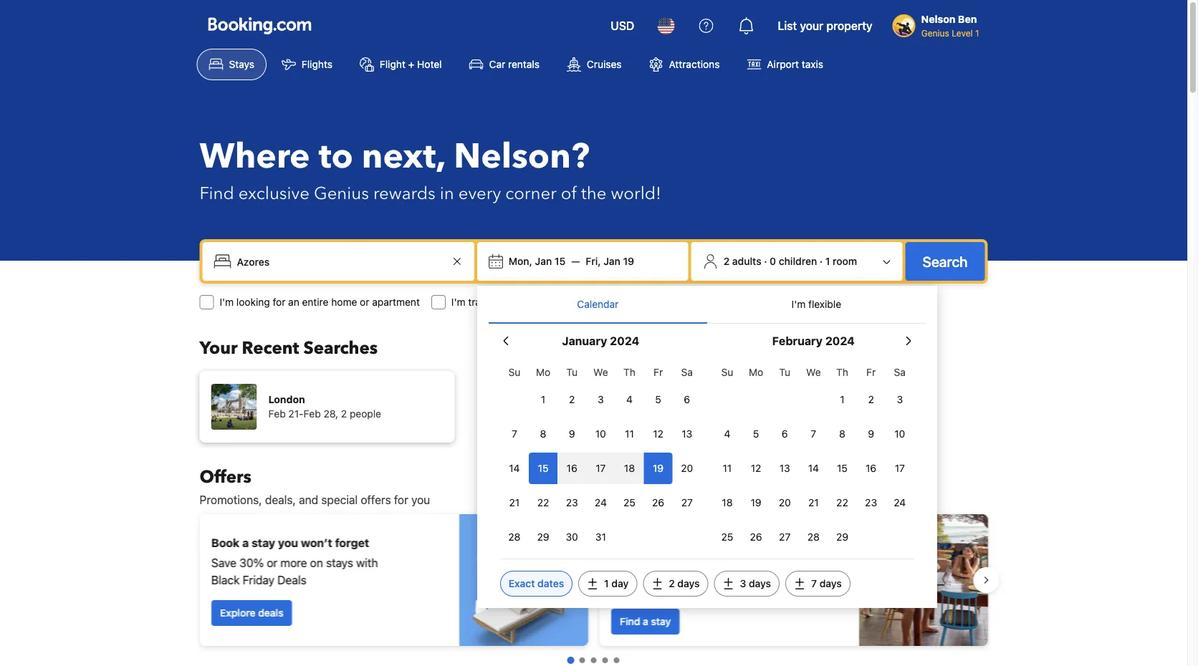 Task type: vqa. For each thing, say whether or not it's contained in the screenshot.
6
yes



Task type: describe. For each thing, give the bounding box(es) containing it.
to
[[319, 133, 353, 180]]

7 for 7 'option'
[[811, 428, 816, 440]]

days for 7 days
[[820, 578, 842, 590]]

3 February 2024 checkbox
[[885, 384, 914, 416]]

+
[[408, 58, 414, 70]]

recent
[[242, 336, 299, 360]]

looking for i'm
[[597, 296, 630, 308]]

i'm
[[580, 296, 594, 308]]

9 for the 9 checkbox
[[569, 428, 575, 440]]

mon,
[[509, 255, 532, 267]]

rates.
[[656, 582, 685, 596]]

17 for "17 january 2024" "option"
[[596, 463, 606, 474]]

find a stay
[[619, 616, 671, 628]]

27 February 2024 checkbox
[[770, 522, 799, 553]]

14 February 2024 checkbox
[[799, 453, 828, 484]]

26 January 2024 checkbox
[[644, 487, 673, 519]]

22 for 22 january 2024 checkbox
[[537, 497, 549, 509]]

apartment
[[372, 296, 420, 308]]

2024 for february 2024
[[825, 334, 855, 348]]

22 January 2024 checkbox
[[529, 487, 558, 519]]

term
[[611, 565, 635, 579]]

fr for january 2024
[[654, 367, 663, 378]]

28,
[[324, 408, 338, 420]]

26 February 2024 checkbox
[[742, 522, 770, 553]]

20 February 2024 checkbox
[[770, 487, 799, 519]]

17 for 17 checkbox
[[895, 463, 905, 474]]

flexible
[[808, 298, 841, 310]]

2 adults · 0 children · 1 room
[[723, 255, 857, 267]]

entire
[[302, 296, 329, 308]]

10 for 10 option
[[595, 428, 606, 440]]

mo for january
[[536, 367, 550, 378]]

grid for february
[[713, 358, 914, 553]]

for inside offers promotions, deals, and special offers for you
[[394, 493, 408, 507]]

17 cell
[[586, 450, 615, 484]]

on
[[310, 556, 323, 570]]

find inside "find a stay" link
[[619, 616, 640, 628]]

longest
[[667, 528, 709, 541]]

yet
[[761, 528, 779, 541]]

book a stay you won't forget save 30% or more on stays with black friday deals
[[211, 536, 378, 587]]

2 inside button
[[723, 255, 730, 267]]

su for january
[[508, 367, 520, 378]]

Where are you going? field
[[231, 249, 448, 274]]

15 cell
[[529, 450, 558, 484]]

25 February 2024 checkbox
[[713, 522, 742, 553]]

17 January 2024 checkbox
[[586, 453, 615, 484]]

offers promotions, deals, and special offers for you
[[200, 465, 430, 507]]

th for january 2024
[[623, 367, 636, 378]]

24 February 2024 checkbox
[[885, 487, 914, 519]]

3 days
[[740, 578, 771, 590]]

14 for 14 option
[[808, 463, 819, 474]]

5 January 2024 checkbox
[[644, 384, 673, 416]]

2 February 2024 checkbox
[[857, 384, 885, 416]]

level
[[952, 28, 973, 38]]

11 for 11 checkbox
[[723, 463, 732, 474]]

8 February 2024 checkbox
[[828, 418, 857, 450]]

i'm traveling for work
[[451, 296, 549, 308]]

cruises
[[587, 58, 622, 70]]

long-
[[752, 548, 779, 561]]

18 for 18 checkbox
[[624, 463, 635, 474]]

21 February 2024 checkbox
[[799, 487, 828, 519]]

28 January 2024 checkbox
[[500, 522, 529, 553]]

mo for february
[[749, 367, 763, 378]]

calendar button
[[489, 286, 707, 323]]

tu for january 2024
[[566, 367, 578, 378]]

2 inside london feb 21-feb 28, 2 people
[[341, 408, 347, 420]]

13 February 2024 checkbox
[[770, 453, 799, 484]]

16 for 16 checkbox
[[567, 463, 577, 474]]

1 day
[[604, 578, 629, 590]]

won't
[[301, 536, 332, 550]]

25 for 25 "checkbox"
[[721, 531, 733, 543]]

find a stay link
[[611, 609, 679, 635]]

30%
[[239, 556, 263, 570]]

23 February 2024 checkbox
[[857, 487, 885, 519]]

usd
[[611, 19, 634, 33]]

1 · from the left
[[764, 255, 767, 267]]

27 January 2024 checkbox
[[673, 487, 701, 519]]

dates
[[538, 578, 564, 590]]

february 2024
[[772, 334, 855, 348]]

hotel
[[417, 58, 442, 70]]

6 for 6 option
[[782, 428, 788, 440]]

2 inside option
[[569, 394, 575, 406]]

2 days
[[669, 578, 700, 590]]

19 for 19 checkbox
[[751, 497, 761, 509]]

many
[[671, 565, 699, 579]]

18 for 18 option
[[722, 497, 733, 509]]

16 for 16 february 2024 checkbox on the right bottom
[[866, 463, 876, 474]]

children
[[779, 255, 817, 267]]

we for january
[[593, 367, 608, 378]]

2024 for january 2024
[[610, 334, 639, 348]]

where
[[200, 133, 310, 180]]

fri,
[[586, 255, 601, 267]]

12 for 12 checkbox
[[653, 428, 663, 440]]

offers
[[361, 493, 391, 507]]

15 February 2024 checkbox
[[828, 453, 857, 484]]

your for take
[[639, 528, 664, 541]]

i'm flexible button
[[707, 286, 926, 323]]

flight
[[380, 58, 406, 70]]

21 for 21 january 2024 'checkbox'
[[509, 497, 520, 509]]

deals
[[277, 574, 306, 587]]

4 for 4 february 2024 "checkbox"
[[724, 428, 730, 440]]

28 for the 28 january 2024 option
[[508, 531, 521, 543]]

12 for 12 february 2024 checkbox
[[751, 463, 761, 474]]

30 January 2024 checkbox
[[558, 522, 586, 553]]

search for black friday deals on stays image
[[459, 514, 588, 646]]

property
[[826, 19, 873, 33]]

9 January 2024 checkbox
[[558, 418, 586, 450]]

flight + hotel link
[[347, 49, 454, 80]]

fr for february 2024
[[866, 367, 876, 378]]

mon, jan 15 button
[[503, 249, 571, 274]]

i'm for i'm traveling for work
[[451, 296, 465, 308]]

13 January 2024 checkbox
[[673, 418, 701, 450]]

23 for 23 february 2024 checkbox
[[865, 497, 877, 509]]

1 jan from the left
[[535, 255, 552, 267]]

24 January 2024 checkbox
[[586, 487, 615, 519]]

26 for 26 option
[[652, 497, 664, 509]]

5 for 5 february 2024 'option'
[[753, 428, 759, 440]]

19 February 2024 checkbox
[[742, 487, 770, 519]]

attractions
[[669, 58, 720, 70]]

looking for i'm
[[236, 296, 270, 308]]

january 2024
[[562, 334, 639, 348]]

i'm for i'm flexible
[[792, 298, 806, 310]]

explore deals link
[[211, 600, 292, 626]]

search button
[[905, 242, 985, 281]]

january
[[562, 334, 607, 348]]

i'm looking for an entire home or apartment
[[220, 296, 420, 308]]

cruises link
[[555, 49, 634, 80]]

or inside book a stay you won't forget save 30% or more on stays with black friday deals
[[266, 556, 277, 570]]

day
[[611, 578, 629, 590]]

19 cell
[[644, 450, 673, 484]]

1 horizontal spatial or
[[360, 296, 369, 308]]

the
[[581, 182, 607, 205]]

airport taxis
[[767, 58, 823, 70]]

rentals
[[508, 58, 539, 70]]

at
[[702, 565, 713, 579]]

exclusive
[[238, 182, 310, 205]]

15 for 15 february 2024 checkbox
[[837, 463, 848, 474]]

an
[[288, 296, 299, 308]]

we for february
[[806, 367, 821, 378]]

11 January 2024 checkbox
[[615, 418, 644, 450]]

for for work
[[511, 296, 523, 308]]

1 horizontal spatial 3
[[740, 578, 746, 590]]

12 February 2024 checkbox
[[742, 453, 770, 484]]

days for 2 days
[[677, 578, 700, 590]]

exact dates
[[509, 578, 564, 590]]

take
[[611, 528, 637, 541]]

14 for 14 checkbox
[[509, 463, 520, 474]]

1 inside option
[[541, 394, 545, 406]]

28 February 2024 checkbox
[[799, 522, 828, 553]]

25 for 25 checkbox
[[623, 497, 635, 509]]

11 February 2024 checkbox
[[713, 453, 742, 484]]

23 for 23 "checkbox"
[[566, 497, 578, 509]]

forget
[[335, 536, 369, 550]]

10 for 10 february 2024 checkbox on the right of page
[[894, 428, 905, 440]]

su for february
[[721, 367, 733, 378]]

in
[[440, 182, 454, 205]]

airport
[[767, 58, 799, 70]]

nelson ben genius level 1
[[921, 13, 979, 38]]

13 for 13 option
[[779, 463, 790, 474]]

i'm flexible
[[792, 298, 841, 310]]

6 January 2024 checkbox
[[673, 384, 701, 416]]

grid for january
[[500, 358, 701, 553]]

adults
[[732, 255, 761, 267]]

next,
[[362, 133, 445, 180]]

4 February 2024 checkbox
[[713, 418, 742, 450]]

attractions link
[[637, 49, 732, 80]]

25 January 2024 checkbox
[[615, 487, 644, 519]]

18 February 2024 checkbox
[[713, 487, 742, 519]]

21 for 21 checkbox
[[808, 497, 819, 509]]

i'm looking for flights
[[580, 296, 677, 308]]

find inside where to next, nelson? find exclusive genius rewards in every corner of the world!
[[200, 182, 234, 205]]

vacation
[[711, 528, 759, 541]]

0 horizontal spatial 19
[[623, 255, 634, 267]]

—
[[571, 255, 580, 267]]

london feb 21-feb 28, 2 people
[[268, 394, 381, 420]]

search
[[923, 253, 968, 270]]

promotions,
[[200, 493, 262, 507]]



Task type: locate. For each thing, give the bounding box(es) containing it.
8 for 8 february 2024 "option"
[[839, 428, 845, 440]]

4
[[626, 394, 633, 406], [724, 428, 730, 440]]

region
[[188, 509, 999, 652]]

1 February 2024 checkbox
[[828, 384, 857, 416]]

1 horizontal spatial you
[[411, 493, 430, 507]]

2 horizontal spatial 3
[[897, 394, 903, 406]]

2 22 from the left
[[836, 497, 848, 509]]

12 right 11 option
[[653, 428, 663, 440]]

black
[[211, 574, 239, 587]]

explore
[[220, 607, 255, 619]]

1 fr from the left
[[654, 367, 663, 378]]

5 inside option
[[655, 394, 661, 406]]

usd button
[[602, 9, 643, 43]]

19 inside checkbox
[[751, 497, 761, 509]]

0 horizontal spatial 12
[[653, 428, 663, 440]]

0 horizontal spatial ·
[[764, 255, 767, 267]]

15 inside 15 february 2024 checkbox
[[837, 463, 848, 474]]

14 January 2024 checkbox
[[500, 453, 529, 484]]

1 horizontal spatial looking
[[597, 296, 630, 308]]

days for 3 days
[[749, 578, 771, 590]]

your account menu nelson ben genius level 1 element
[[893, 6, 985, 39]]

1 horizontal spatial 27
[[779, 531, 791, 543]]

2 su from the left
[[721, 367, 733, 378]]

2 adults · 0 children · 1 room button
[[697, 248, 897, 275]]

23 inside "checkbox"
[[566, 497, 578, 509]]

10
[[595, 428, 606, 440], [894, 428, 905, 440]]

20 inside 20 'option'
[[681, 463, 693, 474]]

1 vertical spatial find
[[619, 616, 640, 628]]

21 inside 'checkbox'
[[509, 497, 520, 509]]

29 inside "option"
[[836, 531, 848, 543]]

0 horizontal spatial 2024
[[610, 334, 639, 348]]

genius inside where to next, nelson? find exclusive genius rewards in every corner of the world!
[[314, 182, 369, 205]]

monthly
[[611, 582, 653, 596]]

0 vertical spatial 18
[[624, 463, 635, 474]]

tu up the 2 january 2024 option
[[566, 367, 578, 378]]

21 inside checkbox
[[808, 497, 819, 509]]

1 horizontal spatial 6
[[782, 428, 788, 440]]

you
[[411, 493, 430, 507], [278, 536, 298, 550]]

7 February 2024 checkbox
[[799, 418, 828, 450]]

9 inside option
[[868, 428, 874, 440]]

29 for 29 checkbox
[[537, 531, 549, 543]]

friday
[[242, 574, 274, 587]]

days down long-
[[749, 578, 771, 590]]

1 29 from the left
[[537, 531, 549, 543]]

1 horizontal spatial jan
[[603, 255, 620, 267]]

26 for 26 february 2024 option
[[750, 531, 762, 543]]

22 inside checkbox
[[537, 497, 549, 509]]

0 horizontal spatial your
[[639, 528, 664, 541]]

2 horizontal spatial days
[[820, 578, 842, 590]]

2 2024 from the left
[[825, 334, 855, 348]]

1 16 from the left
[[567, 463, 577, 474]]

1 vertical spatial or
[[266, 556, 277, 570]]

15 inside the 15 checkbox
[[538, 463, 549, 474]]

0 horizontal spatial fr
[[654, 367, 663, 378]]

0 vertical spatial your
[[800, 19, 824, 33]]

7 for 7 checkbox
[[512, 428, 517, 440]]

for left flights
[[633, 296, 646, 308]]

tab list containing calendar
[[489, 286, 926, 325]]

3 right the 2 january 2024 option
[[598, 394, 604, 406]]

0 horizontal spatial genius
[[314, 182, 369, 205]]

27 for 27 february 2024 "checkbox"
[[779, 531, 791, 543]]

29 February 2024 checkbox
[[828, 522, 857, 553]]

9 for 9 february 2024 option
[[868, 428, 874, 440]]

su up 4 february 2024 "checkbox"
[[721, 367, 733, 378]]

0 horizontal spatial 4
[[626, 394, 633, 406]]

1 su from the left
[[508, 367, 520, 378]]

0 horizontal spatial you
[[278, 536, 298, 550]]

1 24 from the left
[[595, 497, 607, 509]]

10 inside option
[[595, 428, 606, 440]]

th for february 2024
[[836, 367, 848, 378]]

mo up 5 february 2024 'option'
[[749, 367, 763, 378]]

stay
[[251, 536, 275, 550], [651, 616, 671, 628]]

7 inside checkbox
[[512, 428, 517, 440]]

i'm inside i'm flexible button
[[792, 298, 806, 310]]

or right 30%
[[266, 556, 277, 570]]

0 horizontal spatial 10
[[595, 428, 606, 440]]

0 horizontal spatial or
[[266, 556, 277, 570]]

i'm left "flexible"
[[792, 298, 806, 310]]

1 horizontal spatial find
[[619, 616, 640, 628]]

18 right "17 january 2024" "option"
[[624, 463, 635, 474]]

th up the 4 january 2024 checkbox
[[623, 367, 636, 378]]

2 January 2024 checkbox
[[558, 384, 586, 416]]

7 January 2024 checkbox
[[500, 418, 529, 450]]

feb left 28,
[[303, 408, 321, 420]]

days down 29 "option"
[[820, 578, 842, 590]]

2024
[[610, 334, 639, 348], [825, 334, 855, 348]]

9 left 10 option
[[569, 428, 575, 440]]

1 horizontal spatial 20
[[779, 497, 791, 509]]

17 right 16 february 2024 checkbox on the right bottom
[[895, 463, 905, 474]]

explore deals
[[220, 607, 283, 619]]

0 horizontal spatial feb
[[268, 408, 286, 420]]

8 left the 9 checkbox
[[540, 428, 546, 440]]

0 vertical spatial 5
[[655, 394, 661, 406]]

21 January 2024 checkbox
[[500, 487, 529, 519]]

genius inside nelson ben genius level 1
[[921, 28, 949, 38]]

2 29 from the left
[[836, 531, 848, 543]]

of
[[561, 182, 577, 205]]

18 inside checkbox
[[624, 463, 635, 474]]

2 th from the left
[[836, 367, 848, 378]]

take your longest vacation yet browse properties offering long- term stays, many at reduced monthly rates.
[[611, 528, 779, 596]]

tab list
[[489, 286, 926, 325]]

1 vertical spatial 6
[[782, 428, 788, 440]]

or
[[360, 296, 369, 308], [266, 556, 277, 570]]

28
[[508, 531, 521, 543], [807, 531, 820, 543]]

16 inside checkbox
[[567, 463, 577, 474]]

genius
[[921, 28, 949, 38], [314, 182, 369, 205]]

1 horizontal spatial 10
[[894, 428, 905, 440]]

for right offers
[[394, 493, 408, 507]]

a for find
[[642, 616, 648, 628]]

8 for 8 checkbox
[[540, 428, 546, 440]]

0 horizontal spatial 8
[[540, 428, 546, 440]]

6 inside checkbox
[[684, 394, 690, 406]]

14 left the 15 checkbox
[[509, 463, 520, 474]]

1 horizontal spatial 24
[[894, 497, 906, 509]]

sa up 6 checkbox
[[681, 367, 693, 378]]

1 vertical spatial 20
[[779, 497, 791, 509]]

1 left day
[[604, 578, 609, 590]]

23 January 2024 checkbox
[[558, 487, 586, 519]]

1 inside button
[[825, 255, 830, 267]]

sa for january 2024
[[681, 367, 693, 378]]

0 horizontal spatial 14
[[509, 463, 520, 474]]

19 January 2024 checkbox
[[644, 453, 673, 484]]

0 vertical spatial 6
[[684, 394, 690, 406]]

21
[[509, 497, 520, 509], [808, 497, 819, 509]]

20
[[681, 463, 693, 474], [779, 497, 791, 509]]

0 horizontal spatial th
[[623, 367, 636, 378]]

10 January 2024 checkbox
[[586, 418, 615, 450]]

1 22 from the left
[[537, 497, 549, 509]]

11 left 12 checkbox
[[625, 428, 634, 440]]

2 right the stays,
[[669, 578, 675, 590]]

su up 7 checkbox
[[508, 367, 520, 378]]

browse
[[611, 548, 649, 561]]

5 right 4 february 2024 "checkbox"
[[753, 428, 759, 440]]

24 inside 24 checkbox
[[595, 497, 607, 509]]

sa for february 2024
[[894, 367, 906, 378]]

12 January 2024 checkbox
[[644, 418, 673, 450]]

more
[[280, 556, 307, 570]]

18 left 19 checkbox
[[722, 497, 733, 509]]

2 17 from the left
[[895, 463, 905, 474]]

for
[[273, 296, 285, 308], [511, 296, 523, 308], [633, 296, 646, 308], [394, 493, 408, 507]]

11 inside 11 option
[[625, 428, 634, 440]]

7 right 6 option
[[811, 428, 816, 440]]

1 vertical spatial 25
[[721, 531, 733, 543]]

9 February 2024 checkbox
[[857, 418, 885, 450]]

looking
[[236, 296, 270, 308], [597, 296, 630, 308]]

10 February 2024 checkbox
[[885, 418, 914, 450]]

room
[[833, 255, 857, 267]]

31
[[595, 531, 606, 543]]

3 for february 2024
[[897, 394, 903, 406]]

2 28 from the left
[[807, 531, 820, 543]]

jan
[[535, 255, 552, 267], [603, 255, 620, 267]]

15 January 2024 checkbox
[[529, 453, 558, 484]]

7 down 28 "option"
[[811, 578, 817, 590]]

27
[[681, 497, 693, 509], [779, 531, 791, 543]]

1 horizontal spatial ·
[[820, 255, 823, 267]]

21 right 20 february 2024 checkbox
[[808, 497, 819, 509]]

1 right level
[[975, 28, 979, 38]]

4 for the 4 january 2024 checkbox
[[626, 394, 633, 406]]

stay inside book a stay you won't forget save 30% or more on stays with black friday deals
[[251, 536, 275, 550]]

0 horizontal spatial 3
[[598, 394, 604, 406]]

· left 0
[[764, 255, 767, 267]]

4 right 3 option
[[626, 394, 633, 406]]

0 horizontal spatial 5
[[655, 394, 661, 406]]

where to next, nelson? find exclusive genius rewards in every corner of the world!
[[200, 133, 661, 205]]

2 grid from the left
[[713, 358, 914, 553]]

1 horizontal spatial fr
[[866, 367, 876, 378]]

tu for february 2024
[[779, 367, 790, 378]]

with
[[356, 556, 378, 570]]

3 right the 2 checkbox
[[897, 394, 903, 406]]

1 left room
[[825, 255, 830, 267]]

1 horizontal spatial 19
[[653, 463, 664, 474]]

2 we from the left
[[806, 367, 821, 378]]

2 horizontal spatial 15
[[837, 463, 848, 474]]

1 days from the left
[[677, 578, 700, 590]]

0 horizontal spatial su
[[508, 367, 520, 378]]

grid
[[500, 358, 701, 553], [713, 358, 914, 553]]

0 vertical spatial genius
[[921, 28, 949, 38]]

we
[[593, 367, 608, 378], [806, 367, 821, 378]]

days left 'at'
[[677, 578, 700, 590]]

4 inside checkbox
[[626, 394, 633, 406]]

29 for 29 "option"
[[836, 531, 848, 543]]

1 17 from the left
[[596, 463, 606, 474]]

0 horizontal spatial 13
[[682, 428, 692, 440]]

28 inside option
[[508, 531, 521, 543]]

i'm up your
[[220, 296, 234, 308]]

1 21 from the left
[[509, 497, 520, 509]]

take your longest vacation yet image
[[859, 514, 988, 646]]

stay down rates.
[[651, 616, 671, 628]]

people
[[350, 408, 381, 420]]

4 January 2024 checkbox
[[615, 384, 644, 416]]

stay for find
[[651, 616, 671, 628]]

0
[[770, 255, 776, 267]]

2 16 from the left
[[866, 463, 876, 474]]

0 horizontal spatial 16
[[567, 463, 577, 474]]

1 horizontal spatial 29
[[836, 531, 848, 543]]

9
[[569, 428, 575, 440], [868, 428, 874, 440]]

1 horizontal spatial 22
[[836, 497, 848, 509]]

11 inside 11 checkbox
[[723, 463, 732, 474]]

11
[[625, 428, 634, 440], [723, 463, 732, 474]]

15 right 14 checkbox
[[538, 463, 549, 474]]

0 horizontal spatial tu
[[566, 367, 578, 378]]

24 for 24 checkbox
[[595, 497, 607, 509]]

mon, jan 15 — fri, jan 19
[[509, 255, 634, 267]]

0 vertical spatial 25
[[623, 497, 635, 509]]

1 horizontal spatial 21
[[808, 497, 819, 509]]

1 looking from the left
[[236, 296, 270, 308]]

30
[[566, 531, 578, 543]]

1 vertical spatial your
[[639, 528, 664, 541]]

car rentals
[[489, 58, 539, 70]]

every
[[458, 182, 501, 205]]

your for list
[[800, 19, 824, 33]]

1 horizontal spatial 25
[[721, 531, 733, 543]]

a
[[242, 536, 248, 550], [642, 616, 648, 628]]

1 left the 2 checkbox
[[840, 394, 845, 406]]

13 for the 13 'checkbox'
[[682, 428, 692, 440]]

february
[[772, 334, 823, 348]]

2 tu from the left
[[779, 367, 790, 378]]

29 right 28 "option"
[[836, 531, 848, 543]]

25 inside "checkbox"
[[721, 531, 733, 543]]

1 8 from the left
[[540, 428, 546, 440]]

progress bar
[[567, 657, 619, 664]]

1 horizontal spatial 17
[[895, 463, 905, 474]]

1 vertical spatial you
[[278, 536, 298, 550]]

2 right 1 february 2024 checkbox
[[868, 394, 874, 406]]

1 horizontal spatial 26
[[750, 531, 762, 543]]

5 for 5 option
[[655, 394, 661, 406]]

0 horizontal spatial stay
[[251, 536, 275, 550]]

we up 3 option
[[593, 367, 608, 378]]

2 days from the left
[[749, 578, 771, 590]]

23 inside checkbox
[[865, 497, 877, 509]]

1 horizontal spatial sa
[[894, 367, 906, 378]]

7
[[512, 428, 517, 440], [811, 428, 816, 440], [811, 578, 817, 590]]

7 left 8 checkbox
[[512, 428, 517, 440]]

nelson
[[921, 13, 955, 25]]

20 inside 20 february 2024 checkbox
[[779, 497, 791, 509]]

10 left 11 option
[[595, 428, 606, 440]]

2 feb from the left
[[303, 408, 321, 420]]

· right children
[[820, 255, 823, 267]]

for for flights
[[633, 296, 646, 308]]

1 horizontal spatial 16
[[866, 463, 876, 474]]

1 sa from the left
[[681, 367, 693, 378]]

1 inside checkbox
[[840, 394, 845, 406]]

rewards
[[373, 182, 435, 205]]

you inside offers promotions, deals, and special offers for you
[[411, 493, 430, 507]]

27 inside "checkbox"
[[779, 531, 791, 543]]

16 right 15 february 2024 checkbox
[[866, 463, 876, 474]]

1 horizontal spatial 15
[[555, 255, 566, 267]]

10 right 9 february 2024 option
[[894, 428, 905, 440]]

28 inside "option"
[[807, 531, 820, 543]]

1 horizontal spatial su
[[721, 367, 733, 378]]

i'm
[[220, 296, 234, 308], [451, 296, 465, 308], [792, 298, 806, 310]]

9 inside checkbox
[[569, 428, 575, 440]]

15 right 14 option
[[837, 463, 848, 474]]

special
[[321, 493, 358, 507]]

3 January 2024 checkbox
[[586, 384, 615, 416]]

2 fr from the left
[[866, 367, 876, 378]]

14 inside checkbox
[[509, 463, 520, 474]]

genius down to
[[314, 182, 369, 205]]

5 February 2024 checkbox
[[742, 418, 770, 450]]

2 21 from the left
[[808, 497, 819, 509]]

1 horizontal spatial 23
[[865, 497, 877, 509]]

14 inside option
[[808, 463, 819, 474]]

list your property
[[778, 19, 873, 33]]

a for book
[[242, 536, 248, 550]]

2 right 1 option
[[569, 394, 575, 406]]

20 right 19 january 2024 option at right
[[681, 463, 693, 474]]

2 horizontal spatial i'm
[[792, 298, 806, 310]]

1 horizontal spatial days
[[749, 578, 771, 590]]

2 23 from the left
[[865, 497, 877, 509]]

1 10 from the left
[[595, 428, 606, 440]]

5
[[655, 394, 661, 406], [753, 428, 759, 440]]

18 inside option
[[722, 497, 733, 509]]

1 horizontal spatial 11
[[723, 463, 732, 474]]

tu down february
[[779, 367, 790, 378]]

2 mo from the left
[[749, 367, 763, 378]]

18 cell
[[615, 450, 644, 484]]

region containing take your longest vacation yet
[[188, 509, 999, 652]]

2 14 from the left
[[808, 463, 819, 474]]

0 horizontal spatial 9
[[569, 428, 575, 440]]

your
[[200, 336, 238, 360]]

28 left 29 "option"
[[807, 531, 820, 543]]

29 January 2024 checkbox
[[529, 522, 558, 553]]

1 horizontal spatial 4
[[724, 428, 730, 440]]

1 vertical spatial stay
[[651, 616, 671, 628]]

19 right 18 option
[[751, 497, 761, 509]]

6 right 5 option
[[684, 394, 690, 406]]

traveling
[[468, 296, 508, 308]]

0 horizontal spatial 18
[[624, 463, 635, 474]]

jan right mon,
[[535, 255, 552, 267]]

world!
[[611, 182, 661, 205]]

17 inside checkbox
[[895, 463, 905, 474]]

1 horizontal spatial i'm
[[451, 296, 465, 308]]

6 February 2024 checkbox
[[770, 418, 799, 450]]

feb
[[268, 408, 286, 420], [303, 408, 321, 420]]

16 right the 15 checkbox
[[567, 463, 577, 474]]

1 vertical spatial genius
[[314, 182, 369, 205]]

a down monthly
[[642, 616, 648, 628]]

2
[[723, 255, 730, 267], [569, 394, 575, 406], [868, 394, 874, 406], [341, 408, 347, 420], [669, 578, 675, 590]]

8
[[540, 428, 546, 440], [839, 428, 845, 440]]

8 left 9 february 2024 option
[[839, 428, 845, 440]]

20 left 21 checkbox
[[779, 497, 791, 509]]

feb down london
[[268, 408, 286, 420]]

1 14 from the left
[[509, 463, 520, 474]]

0 vertical spatial 27
[[681, 497, 693, 509]]

1 feb from the left
[[268, 408, 286, 420]]

2 looking from the left
[[597, 296, 630, 308]]

15 left —
[[555, 255, 566, 267]]

properties
[[652, 548, 705, 561]]

3 for january 2024
[[598, 394, 604, 406]]

stay up 30%
[[251, 536, 275, 550]]

2 inside checkbox
[[868, 394, 874, 406]]

1 horizontal spatial grid
[[713, 358, 914, 553]]

24 right 23 february 2024 checkbox
[[894, 497, 906, 509]]

1 vertical spatial a
[[642, 616, 648, 628]]

flights link
[[269, 49, 345, 80]]

6 for 6 checkbox
[[684, 394, 690, 406]]

a right book
[[242, 536, 248, 550]]

0 vertical spatial 4
[[626, 394, 633, 406]]

2024 down i'm looking for flights
[[610, 334, 639, 348]]

11 for 11 option
[[625, 428, 634, 440]]

a inside book a stay you won't forget save 30% or more on stays with black friday deals
[[242, 536, 248, 550]]

stay for book
[[251, 536, 275, 550]]

2 9 from the left
[[868, 428, 874, 440]]

0 horizontal spatial we
[[593, 367, 608, 378]]

0 horizontal spatial 25
[[623, 497, 635, 509]]

i'm left traveling
[[451, 296, 465, 308]]

you inside book a stay you won't forget save 30% or more on stays with black friday deals
[[278, 536, 298, 550]]

stays link
[[197, 49, 267, 80]]

1 mo from the left
[[536, 367, 550, 378]]

22 for 22 february 2024 option
[[836, 497, 848, 509]]

0 vertical spatial 12
[[653, 428, 663, 440]]

0 horizontal spatial a
[[242, 536, 248, 550]]

2 8 from the left
[[839, 428, 845, 440]]

16 February 2024 checkbox
[[857, 453, 885, 484]]

fri, jan 19 button
[[580, 249, 640, 274]]

23 right 22 january 2024 checkbox
[[566, 497, 578, 509]]

1 23 from the left
[[566, 497, 578, 509]]

25 up 'offering'
[[721, 531, 733, 543]]

0 vertical spatial find
[[200, 182, 234, 205]]

27 right 26 option
[[681, 497, 693, 509]]

16 cell
[[558, 450, 586, 484]]

4 left 5 february 2024 'option'
[[724, 428, 730, 440]]

19 inside option
[[653, 463, 664, 474]]

1 horizontal spatial 8
[[839, 428, 845, 440]]

21-
[[288, 408, 303, 420]]

1 January 2024 checkbox
[[529, 384, 558, 416]]

1 vertical spatial 18
[[722, 497, 733, 509]]

17 inside "option"
[[596, 463, 606, 474]]

21 left 22 january 2024 checkbox
[[509, 497, 520, 509]]

2 jan from the left
[[603, 255, 620, 267]]

29 inside checkbox
[[537, 531, 549, 543]]

5 inside 'option'
[[753, 428, 759, 440]]

2 24 from the left
[[894, 497, 906, 509]]

28 for 28 "option"
[[807, 531, 820, 543]]

for left "work"
[[511, 296, 523, 308]]

1 vertical spatial 26
[[750, 531, 762, 543]]

car
[[489, 58, 505, 70]]

0 horizontal spatial grid
[[500, 358, 701, 553]]

5 right the 4 january 2024 checkbox
[[655, 394, 661, 406]]

car rentals link
[[457, 49, 552, 80]]

1 tu from the left
[[566, 367, 578, 378]]

16
[[567, 463, 577, 474], [866, 463, 876, 474]]

24 inside 24 option
[[894, 497, 906, 509]]

1 horizontal spatial 12
[[751, 463, 761, 474]]

1 we from the left
[[593, 367, 608, 378]]

2 10 from the left
[[894, 428, 905, 440]]

20 January 2024 checkbox
[[673, 453, 701, 484]]

3 down 'offering'
[[740, 578, 746, 590]]

31 January 2024 checkbox
[[586, 522, 615, 553]]

mo up 1 option
[[536, 367, 550, 378]]

for for an
[[273, 296, 285, 308]]

18 January 2024 checkbox
[[615, 453, 644, 484]]

24 for 24 option
[[894, 497, 906, 509]]

1 horizontal spatial we
[[806, 367, 821, 378]]

20 for 20 february 2024 checkbox
[[779, 497, 791, 509]]

16 January 2024 checkbox
[[558, 453, 586, 484]]

your right take on the right bottom of page
[[639, 528, 664, 541]]

0 horizontal spatial i'm
[[220, 296, 234, 308]]

19 for 19 january 2024 option at right
[[653, 463, 664, 474]]

1 28 from the left
[[508, 531, 521, 543]]

2024 down "flexible"
[[825, 334, 855, 348]]

fr up 5 option
[[654, 367, 663, 378]]

25 inside checkbox
[[623, 497, 635, 509]]

28 left 29 checkbox
[[508, 531, 521, 543]]

0 vertical spatial 11
[[625, 428, 634, 440]]

work
[[526, 296, 549, 308]]

13 inside option
[[779, 463, 790, 474]]

2 sa from the left
[[894, 367, 906, 378]]

i'm for i'm looking for an entire home or apartment
[[220, 296, 234, 308]]

6 inside option
[[782, 428, 788, 440]]

2 right 28,
[[341, 408, 347, 420]]

1 horizontal spatial 5
[[753, 428, 759, 440]]

stays,
[[638, 565, 668, 579]]

you up more
[[278, 536, 298, 550]]

27 inside checkbox
[[681, 497, 693, 509]]

stays
[[326, 556, 353, 570]]

2 left adults
[[723, 255, 730, 267]]

0 horizontal spatial 24
[[595, 497, 607, 509]]

22 February 2024 checkbox
[[828, 487, 857, 519]]

7 days
[[811, 578, 842, 590]]

booking.com image
[[208, 17, 311, 34]]

1 inside nelson ben genius level 1
[[975, 28, 979, 38]]

22 right 21 checkbox
[[836, 497, 848, 509]]

0 horizontal spatial 11
[[625, 428, 634, 440]]

15 for the 15 checkbox
[[538, 463, 549, 474]]

1 horizontal spatial 13
[[779, 463, 790, 474]]

13 right 12 february 2024 checkbox
[[779, 463, 790, 474]]

17 February 2024 checkbox
[[885, 453, 914, 484]]

19 right 18 checkbox
[[653, 463, 664, 474]]

0 horizontal spatial 28
[[508, 531, 521, 543]]

1 horizontal spatial 18
[[722, 497, 733, 509]]

9 right 8 february 2024 "option"
[[868, 428, 874, 440]]

1 horizontal spatial genius
[[921, 28, 949, 38]]

1 th from the left
[[623, 367, 636, 378]]

looking left an
[[236, 296, 270, 308]]

1 9 from the left
[[569, 428, 575, 440]]

12 right 11 checkbox
[[751, 463, 761, 474]]

27 for 27 checkbox
[[681, 497, 693, 509]]

0 vertical spatial you
[[411, 493, 430, 507]]

0 horizontal spatial 27
[[681, 497, 693, 509]]

1 2024 from the left
[[610, 334, 639, 348]]

22 inside option
[[836, 497, 848, 509]]

2 · from the left
[[820, 255, 823, 267]]

or right home
[[360, 296, 369, 308]]

0 horizontal spatial 29
[[537, 531, 549, 543]]

1
[[975, 28, 979, 38], [825, 255, 830, 267], [541, 394, 545, 406], [840, 394, 845, 406], [604, 578, 609, 590]]

8 inside 8 checkbox
[[540, 428, 546, 440]]

1 left the 2 january 2024 option
[[541, 394, 545, 406]]

1 grid from the left
[[500, 358, 701, 553]]

list your property link
[[769, 9, 881, 43]]

looking right i'm at top left
[[597, 296, 630, 308]]

home
[[331, 296, 357, 308]]

4 inside "checkbox"
[[724, 428, 730, 440]]

16 inside checkbox
[[866, 463, 876, 474]]

3
[[598, 394, 604, 406], [897, 394, 903, 406], [740, 578, 746, 590]]

27 right yet
[[779, 531, 791, 543]]

for left an
[[273, 296, 285, 308]]

7 inside 'option'
[[811, 428, 816, 440]]

20 for 20 'option'
[[681, 463, 693, 474]]

29 left 30
[[537, 531, 549, 543]]

0 horizontal spatial find
[[200, 182, 234, 205]]

stays
[[229, 58, 254, 70]]

your
[[800, 19, 824, 33], [639, 528, 664, 541]]

26 up long-
[[750, 531, 762, 543]]

13 inside 'checkbox'
[[682, 428, 692, 440]]

your inside take your longest vacation yet browse properties offering long- term stays, many at reduced monthly rates.
[[639, 528, 664, 541]]

3 days from the left
[[820, 578, 842, 590]]

17 right 16 checkbox
[[596, 463, 606, 474]]

8 January 2024 checkbox
[[529, 418, 558, 450]]

23 right 22 february 2024 option
[[865, 497, 877, 509]]

10 inside checkbox
[[894, 428, 905, 440]]

8 inside 8 february 2024 "option"
[[839, 428, 845, 440]]

13 right 12 checkbox
[[682, 428, 692, 440]]

0 horizontal spatial jan
[[535, 255, 552, 267]]

sa up 3 option
[[894, 367, 906, 378]]

your right list in the right of the page
[[800, 19, 824, 33]]



